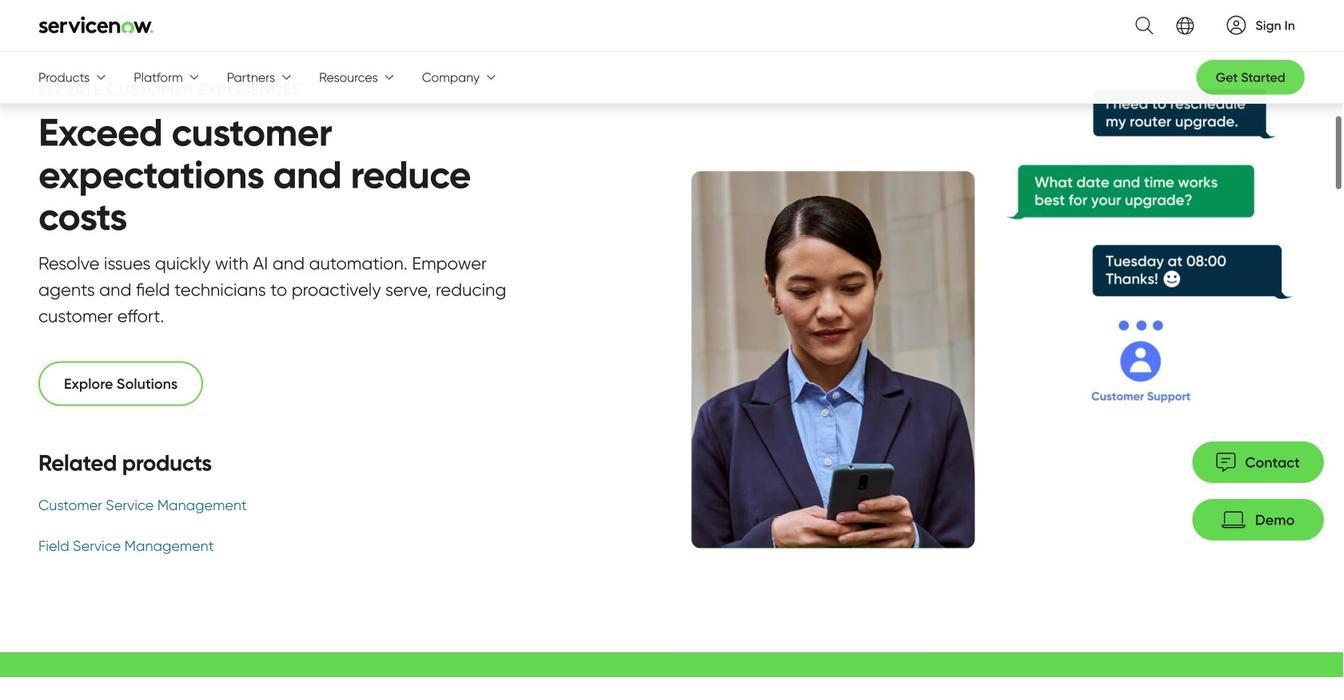 Task type: locate. For each thing, give the bounding box(es) containing it.
search image
[[1126, 7, 1153, 44]]

arc image
[[1227, 15, 1246, 35]]

servicenow image
[[38, 16, 153, 33]]



Task type: vqa. For each thing, say whether or not it's contained in the screenshot.
left Text Color Icon
no



